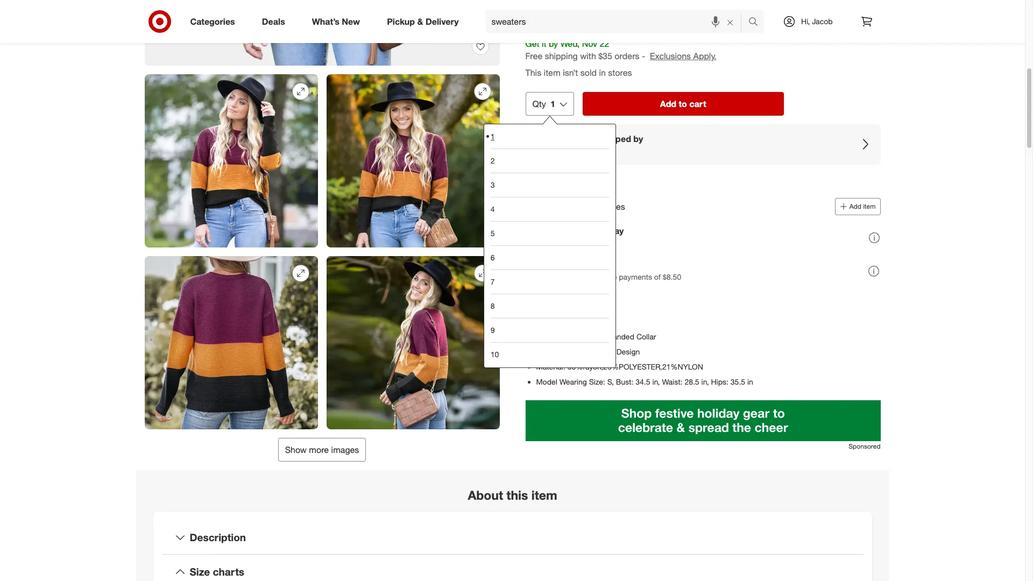 Task type: describe. For each thing, give the bounding box(es) containing it.
3
[[491, 180, 495, 190]]

eligible
[[547, 201, 575, 212]]

pickup
[[387, 16, 415, 27]]

pickup & delivery
[[387, 16, 459, 27]]

model
[[536, 377, 557, 386]]

interest-
[[576, 272, 604, 281]]

save
[[547, 225, 567, 236]]

What can we help you find? suggestions appear below search field
[[485, 10, 751, 33]]

sold
[[560, 133, 578, 144]]

neckline
[[560, 332, 590, 341]]

isn't
[[563, 67, 578, 78]]

size:
[[589, 377, 605, 386]]

wed,
[[560, 38, 580, 49]]

qty 1
[[532, 98, 555, 109]]

payments
[[619, 272, 652, 281]]

advertisement region
[[525, 400, 881, 441]]

1 in, from the left
[[652, 377, 660, 386]]

round neckline with banded collar
[[536, 332, 656, 341]]

search button
[[744, 10, 769, 36]]

banded
[[608, 332, 634, 341]]

1 link
[[491, 124, 609, 149]]

9
[[491, 326, 495, 335]]

1 inside 1 2 3 4 5 6 7 8 9 10
[[491, 132, 495, 141]]

about this item
[[468, 487, 557, 503]]

eligible for registries
[[547, 201, 625, 212]]

what's new
[[312, 16, 360, 27]]

model wearing size: s, bust: 34.5 in, waist: 28.5 in, hips: 35.5 in
[[536, 377, 753, 386]]

item for add
[[863, 202, 876, 210]]

7
[[491, 277, 495, 286]]

delivery
[[426, 16, 459, 27]]

women's colorblock striped rib sweater - cupshe, 1 of 8 image
[[144, 0, 500, 66]]

add item
[[849, 202, 876, 210]]

save 5% every day with redcard
[[547, 225, 624, 247]]

jacob
[[812, 17, 833, 26]]

women's colorblock striped rib sweater - cupshe, 2 of 8 image
[[144, 74, 318, 247]]

for
[[577, 201, 587, 212]]

5
[[491, 229, 495, 238]]

redcard
[[564, 238, 594, 247]]

6 link
[[491, 245, 609, 270]]

1 2 3 4 5 6 7 8 9 10
[[491, 132, 499, 359]]

5%
[[569, 225, 582, 236]]

qty
[[532, 98, 546, 109]]

1 vertical spatial 4
[[574, 260, 579, 270]]

categories
[[190, 16, 235, 27]]

2 vertical spatial item
[[531, 487, 557, 503]]

s,
[[607, 377, 614, 386]]

show
[[285, 444, 307, 455]]

2
[[491, 156, 495, 165]]

pickup & delivery link
[[378, 10, 472, 33]]

bust:
[[616, 377, 633, 386]]

shipping
[[545, 50, 578, 61]]

size charts
[[190, 566, 244, 578]]

to for cart
[[679, 98, 687, 109]]

cupshe
[[560, 145, 587, 154]]

add to cart button
[[583, 92, 784, 115]]

day
[[609, 225, 624, 236]]

cart
[[689, 98, 706, 109]]

more
[[309, 444, 329, 455]]

colorblock and striped design
[[536, 347, 640, 356]]

6
[[491, 253, 495, 262]]

98105
[[557, 21, 581, 32]]

and for colorblock
[[575, 347, 588, 356]]

9 link
[[491, 318, 609, 342]]

exclusions apply. link
[[650, 50, 716, 61]]

8 link
[[491, 294, 609, 318]]

ship
[[525, 21, 544, 32]]

sold
[[580, 67, 597, 78]]

7 link
[[491, 270, 609, 294]]

hi, jacob
[[801, 17, 833, 26]]

with inside get it by wed, nov 22 free shipping with $35 orders - exclusions apply.
[[580, 50, 596, 61]]

add for add item
[[849, 202, 861, 210]]

10
[[491, 350, 499, 359]]

hi,
[[801, 17, 810, 26]]

dropped long sleeves
[[536, 317, 613, 326]]

apply.
[[693, 50, 716, 61]]

in down redcard
[[564, 260, 572, 270]]



Task type: locate. For each thing, give the bounding box(es) containing it.
34.5
[[636, 377, 650, 386]]

collar
[[636, 332, 656, 341]]

$35
[[598, 50, 612, 61]]

1 inside fulfillment region
[[550, 98, 555, 109]]

show more images button
[[278, 438, 366, 462]]

this
[[507, 487, 528, 503]]

4 left interest-
[[569, 272, 574, 281]]

and
[[580, 133, 596, 144], [575, 347, 588, 356]]

1 vertical spatial and
[[575, 347, 588, 356]]

0 vertical spatial add
[[660, 98, 676, 109]]

hips:
[[711, 377, 728, 386]]

add item button
[[835, 198, 881, 215]]

colorblock
[[536, 347, 573, 356]]

35.5
[[731, 377, 745, 386]]

0 vertical spatial pay
[[547, 260, 562, 270]]

0 horizontal spatial to
[[546, 21, 554, 32]]

4 inside 1 2 3 4 5 6 7 8 9 10
[[491, 205, 495, 214]]

sponsored
[[849, 442, 881, 450]]

striped
[[590, 347, 614, 356]]

description button
[[162, 520, 863, 554]]

every
[[584, 225, 607, 236]]

material: 50%rayon,29%polyester,21%nylon
[[536, 362, 703, 371]]

0 horizontal spatial by
[[549, 38, 558, 49]]

1 vertical spatial with
[[592, 332, 606, 341]]

by inside get it by wed, nov 22 free shipping with $35 orders - exclusions apply.
[[549, 38, 558, 49]]

0 vertical spatial and
[[580, 133, 596, 144]]

with down "nov"
[[580, 50, 596, 61]]

1 right qty
[[550, 98, 555, 109]]

image gallery element
[[144, 0, 500, 462]]

1 horizontal spatial by
[[633, 133, 643, 144]]

categories link
[[181, 10, 248, 33]]

in, right 28.5
[[701, 377, 709, 386]]

women's colorblock striped rib sweater - cupshe, 5 of 8 image
[[326, 256, 500, 429]]

to for 98105
[[546, 21, 554, 32]]

1 vertical spatial by
[[633, 133, 643, 144]]

description
[[190, 531, 246, 543]]

new
[[342, 16, 360, 27]]

add to cart
[[660, 98, 706, 109]]

10 link
[[491, 342, 609, 367]]

registries
[[590, 201, 625, 212]]

by right it at top right
[[549, 38, 558, 49]]

search
[[744, 17, 769, 28]]

2 vertical spatial 4
[[569, 272, 574, 281]]

and inside "sold and shipped by cupshe"
[[580, 133, 596, 144]]

8
[[491, 301, 495, 311]]

1 pay from the top
[[547, 260, 562, 270]]

size
[[190, 566, 210, 578]]

0 vertical spatial 1
[[550, 98, 555, 109]]

to right ship
[[546, 21, 554, 32]]

with down the sleeves
[[592, 332, 606, 341]]

and up cupshe
[[580, 133, 596, 144]]

and down neckline
[[575, 347, 588, 356]]

it
[[542, 38, 546, 49]]

item for this
[[544, 67, 560, 78]]

stores
[[608, 67, 632, 78]]

50%rayon,29%polyester,21%nylon
[[567, 362, 703, 371]]

to
[[546, 21, 554, 32], [679, 98, 687, 109]]

pay down with
[[547, 260, 562, 270]]

images
[[331, 444, 359, 455]]

4
[[491, 205, 495, 214], [574, 260, 579, 270], [569, 272, 574, 281]]

dropped
[[536, 317, 566, 326]]

0 horizontal spatial in,
[[652, 377, 660, 386]]

1 horizontal spatial to
[[679, 98, 687, 109]]

this item isn't sold in stores
[[525, 67, 632, 78]]

1 horizontal spatial in,
[[701, 377, 709, 386]]

2 pay from the top
[[547, 272, 559, 281]]

1 vertical spatial to
[[679, 98, 687, 109]]

3 link
[[491, 173, 609, 197]]

design
[[616, 347, 640, 356]]

by right shipped
[[633, 133, 643, 144]]

4 link
[[491, 197, 609, 221]]

1 vertical spatial item
[[863, 202, 876, 210]]

nov
[[582, 38, 597, 49]]

1 horizontal spatial add
[[849, 202, 861, 210]]

4 up 5
[[491, 205, 495, 214]]

sold and shipped by cupshe
[[560, 133, 643, 154]]

1 vertical spatial add
[[849, 202, 861, 210]]

0 vertical spatial 4
[[491, 205, 495, 214]]

2 link
[[491, 149, 609, 173]]

exclusions
[[650, 50, 691, 61]]

in,
[[652, 377, 660, 386], [701, 377, 709, 386]]

4 up interest-
[[574, 260, 579, 270]]

pay
[[547, 260, 562, 270], [547, 272, 559, 281]]

what's new link
[[303, 10, 373, 33]]

0 vertical spatial by
[[549, 38, 558, 49]]

about
[[468, 487, 503, 503]]

2 in, from the left
[[701, 377, 709, 386]]

women's colorblock striped rib sweater - cupshe, 4 of 8 image
[[144, 256, 318, 429]]

waist:
[[662, 377, 683, 386]]

deals
[[262, 16, 285, 27]]

with
[[580, 50, 596, 61], [592, 332, 606, 341]]

and for sold
[[580, 133, 596, 144]]

$8.50
[[663, 272, 681, 281]]

get it by wed, nov 22 free shipping with $35 orders - exclusions apply.
[[525, 38, 716, 61]]

ship to 98105
[[525, 21, 581, 32]]

0 horizontal spatial 1
[[491, 132, 495, 141]]

in down "6" link
[[561, 272, 567, 281]]

show more images
[[285, 444, 359, 455]]

0 vertical spatial item
[[544, 67, 560, 78]]

1 vertical spatial pay
[[547, 272, 559, 281]]

add for add to cart
[[660, 98, 676, 109]]

of
[[654, 272, 661, 281]]

size charts button
[[162, 555, 863, 581]]

in right 35.5
[[747, 377, 753, 386]]

free
[[525, 50, 542, 61]]

pay down "6" link
[[547, 272, 559, 281]]

5 link
[[491, 221, 609, 245]]

round
[[536, 332, 558, 341]]

item inside fulfillment region
[[544, 67, 560, 78]]

to inside button
[[679, 98, 687, 109]]

item inside 'button'
[[863, 202, 876, 210]]

get
[[525, 38, 539, 49]]

by inside "sold and shipped by cupshe"
[[633, 133, 643, 144]]

pay in 4 pay in 4 interest-free payments of $8.50
[[547, 260, 681, 281]]

material:
[[536, 362, 565, 371]]

add inside 'button'
[[849, 202, 861, 210]]

women's colorblock striped rib sweater - cupshe, 3 of 8 image
[[326, 74, 500, 247]]

shipped
[[598, 133, 631, 144]]

this
[[525, 67, 541, 78]]

in, right 34.5
[[652, 377, 660, 386]]

in inside fulfillment region
[[599, 67, 606, 78]]

add inside button
[[660, 98, 676, 109]]

0 vertical spatial with
[[580, 50, 596, 61]]

to left cart
[[679, 98, 687, 109]]

with
[[547, 238, 562, 247]]

0 horizontal spatial add
[[660, 98, 676, 109]]

&
[[417, 16, 423, 27]]

fulfillment region
[[525, 21, 881, 164]]

1 up 2
[[491, 132, 495, 141]]

in right sold on the right top of the page
[[599, 67, 606, 78]]

1
[[550, 98, 555, 109], [491, 132, 495, 141]]

1 vertical spatial 1
[[491, 132, 495, 141]]

0 vertical spatial to
[[546, 21, 554, 32]]

28.5
[[685, 377, 699, 386]]

1 horizontal spatial 1
[[550, 98, 555, 109]]



Task type: vqa. For each thing, say whether or not it's contained in the screenshot.
✕ button
no



